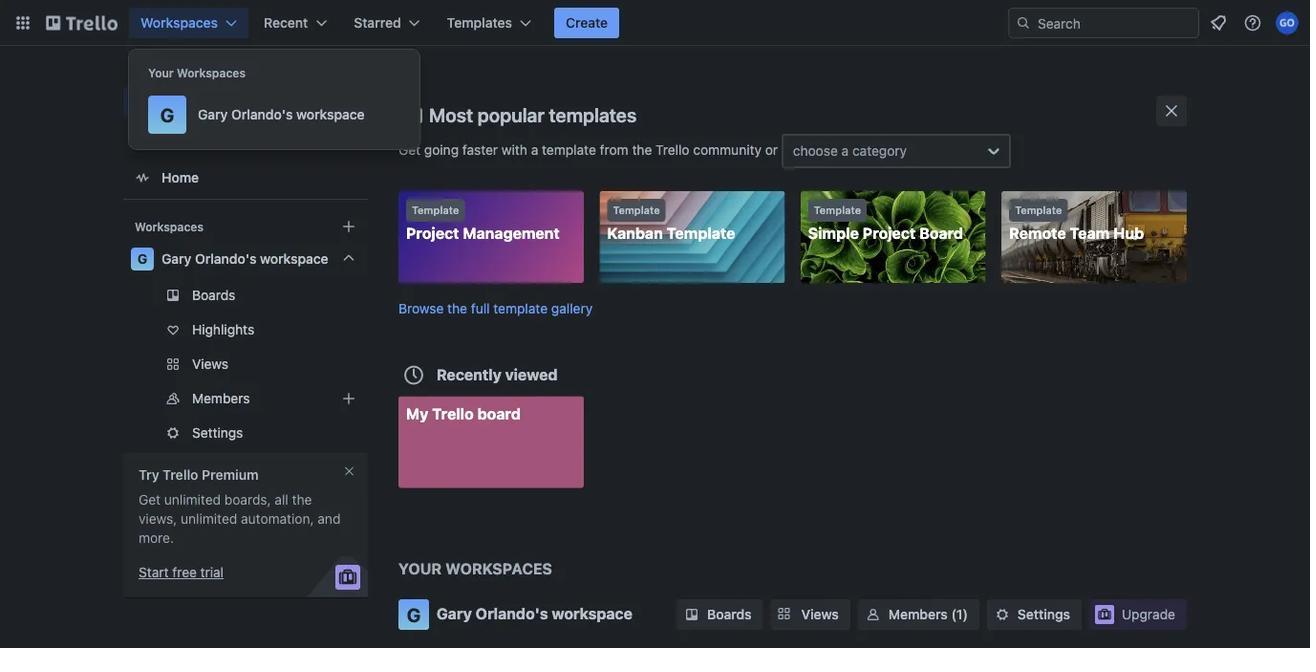 Task type: describe. For each thing, give the bounding box(es) containing it.
members for members (1)
[[889, 607, 948, 622]]

starred button
[[343, 8, 432, 38]]

boards link for highlights
[[123, 280, 368, 311]]

create
[[566, 15, 608, 31]]

management
[[463, 224, 560, 242]]

choose
[[793, 143, 838, 159]]

your workspaces
[[399, 560, 553, 578]]

browse the full template gallery
[[399, 300, 593, 316]]

2 horizontal spatial trello
[[656, 142, 690, 157]]

the for get going faster with a template from the trello community or
[[632, 142, 652, 157]]

trial
[[200, 565, 224, 580]]

0 vertical spatial boards link
[[123, 84, 368, 119]]

board
[[478, 404, 521, 423]]

viewed
[[505, 365, 558, 383]]

upgrade button
[[1090, 599, 1187, 630]]

highlights link
[[123, 315, 368, 345]]

2 vertical spatial orlando's
[[476, 605, 548, 623]]

trello for my trello board
[[432, 404, 474, 423]]

your
[[148, 66, 174, 79]]

template kanban template
[[607, 204, 736, 242]]

try trello premium get unlimited boards, all the views, unlimited automation, and more.
[[139, 467, 341, 546]]

0 horizontal spatial a
[[531, 142, 539, 157]]

going
[[424, 142, 459, 157]]

settings for right settings link
[[1018, 607, 1071, 622]]

highlights
[[192, 322, 254, 338]]

2 vertical spatial workspaces
[[135, 220, 204, 233]]

template right kanban
[[667, 224, 736, 242]]

views,
[[139, 511, 177, 527]]

or
[[766, 142, 778, 157]]

template remote team hub
[[1010, 204, 1145, 242]]

0 vertical spatial boards
[[162, 93, 206, 109]]

0 vertical spatial unlimited
[[164, 492, 221, 508]]

2 horizontal spatial g
[[407, 603, 421, 626]]

create a workspace image
[[338, 215, 360, 238]]

1 vertical spatial the
[[448, 300, 468, 316]]

0 vertical spatial workspace
[[296, 107, 365, 122]]

my
[[406, 404, 429, 423]]

template for project
[[412, 204, 459, 217]]

members for members
[[192, 391, 250, 406]]

create button
[[555, 8, 620, 38]]

choose a category
[[793, 143, 907, 159]]

1 vertical spatial g
[[137, 251, 147, 267]]

and
[[318, 511, 341, 527]]

templates link
[[123, 122, 368, 157]]

most popular templates
[[429, 103, 637, 126]]

recently viewed
[[437, 365, 558, 383]]

home link
[[123, 161, 368, 195]]

trello for try trello premium get unlimited boards, all the views, unlimited automation, and more.
[[163, 467, 198, 483]]

my trello board
[[406, 404, 521, 423]]

boards for views
[[708, 607, 752, 622]]

more.
[[139, 530, 174, 546]]

template project management
[[406, 204, 560, 242]]

my trello board link
[[399, 396, 584, 488]]

remote
[[1010, 224, 1067, 242]]

gary orlando (garyorlando) image
[[1276, 11, 1299, 34]]

start free trial
[[139, 565, 224, 580]]

template board image
[[131, 128, 154, 151]]

search image
[[1016, 15, 1032, 31]]

0 horizontal spatial views link
[[123, 349, 368, 380]]

from
[[600, 142, 629, 157]]

automation,
[[241, 511, 314, 527]]

primary element
[[0, 0, 1311, 46]]

start
[[139, 565, 169, 580]]

sm image
[[864, 605, 883, 624]]

1 horizontal spatial settings link
[[988, 599, 1082, 630]]

back to home image
[[46, 8, 118, 38]]

full
[[471, 300, 490, 316]]

template for simple
[[814, 204, 862, 217]]

1 vertical spatial orlando's
[[195, 251, 257, 267]]

free
[[172, 565, 197, 580]]



Task type: locate. For each thing, give the bounding box(es) containing it.
views link left sm icon
[[771, 599, 851, 630]]

1 vertical spatial settings
[[1018, 607, 1071, 622]]

settings link right (1) on the right bottom
[[988, 599, 1082, 630]]

1 horizontal spatial members
[[889, 607, 948, 622]]

get inside try trello premium get unlimited boards, all the views, unlimited automation, and more.
[[139, 492, 161, 508]]

workspaces inside workspaces dropdown button
[[141, 15, 218, 31]]

2 vertical spatial gary
[[437, 605, 472, 623]]

2 vertical spatial g
[[407, 603, 421, 626]]

0 horizontal spatial settings
[[192, 425, 243, 441]]

workspaces down home
[[135, 220, 204, 233]]

workspaces
[[141, 15, 218, 31], [177, 66, 246, 79], [135, 220, 204, 233]]

views down highlights
[[192, 356, 229, 372]]

members (1)
[[889, 607, 968, 622]]

1 horizontal spatial trello
[[432, 404, 474, 423]]

template
[[412, 204, 459, 217], [613, 204, 660, 217], [814, 204, 862, 217], [1016, 204, 1063, 217], [667, 224, 736, 242]]

workspaces
[[446, 560, 553, 578]]

0 vertical spatial views link
[[123, 349, 368, 380]]

1 horizontal spatial g
[[160, 103, 174, 126]]

faster
[[463, 142, 498, 157]]

community
[[693, 142, 762, 157]]

2 project from the left
[[863, 224, 916, 242]]

g right the board icon
[[160, 103, 174, 126]]

0 vertical spatial template
[[542, 142, 596, 157]]

0 horizontal spatial members
[[192, 391, 250, 406]]

0 horizontal spatial settings link
[[123, 418, 368, 448]]

trello right try
[[163, 467, 198, 483]]

2 horizontal spatial the
[[632, 142, 652, 157]]

templates right starred popup button
[[447, 15, 513, 31]]

0 horizontal spatial views
[[192, 356, 229, 372]]

1 vertical spatial workspace
[[260, 251, 329, 267]]

template up remote
[[1016, 204, 1063, 217]]

members link
[[123, 383, 368, 414]]

gallery
[[552, 300, 593, 316]]

2 vertical spatial gary orlando's workspace
[[437, 605, 633, 623]]

1 vertical spatial boards
[[192, 287, 236, 303]]

template inside template simple project board
[[814, 204, 862, 217]]

project left the board
[[863, 224, 916, 242]]

1 vertical spatial views
[[802, 607, 839, 622]]

2 sm image from the left
[[993, 605, 1012, 624]]

workspace
[[296, 107, 365, 122], [260, 251, 329, 267], [552, 605, 633, 623]]

browse the full template gallery link
[[399, 300, 593, 316]]

(1)
[[952, 607, 968, 622]]

orlando's
[[231, 107, 293, 122], [195, 251, 257, 267], [476, 605, 548, 623]]

project inside template simple project board
[[863, 224, 916, 242]]

0 vertical spatial gary orlando's workspace
[[198, 107, 365, 122]]

project inside template project management
[[406, 224, 459, 242]]

1 vertical spatial workspaces
[[177, 66, 246, 79]]

get
[[399, 142, 421, 157], [139, 492, 161, 508]]

trello inside try trello premium get unlimited boards, all the views, unlimited automation, and more.
[[163, 467, 198, 483]]

template for remote
[[1016, 204, 1063, 217]]

trello right my
[[432, 404, 474, 423]]

0 horizontal spatial sm image
[[683, 605, 702, 624]]

boards
[[162, 93, 206, 109], [192, 287, 236, 303], [708, 607, 752, 622]]

1 vertical spatial views link
[[771, 599, 851, 630]]

browse
[[399, 300, 444, 316]]

project up browse
[[406, 224, 459, 242]]

0 notifications image
[[1208, 11, 1231, 34]]

your
[[399, 560, 442, 578]]

1 sm image from the left
[[683, 605, 702, 624]]

1 vertical spatial boards link
[[123, 280, 368, 311]]

0 vertical spatial settings link
[[123, 418, 368, 448]]

starred
[[354, 15, 401, 31]]

settings link
[[123, 418, 368, 448], [988, 599, 1082, 630]]

template inside template project management
[[412, 204, 459, 217]]

templates up home
[[162, 131, 227, 147]]

popular
[[478, 103, 545, 126]]

1 vertical spatial template
[[494, 300, 548, 316]]

template up kanban
[[613, 204, 660, 217]]

home image
[[131, 166, 154, 189]]

gary
[[198, 107, 228, 122], [162, 251, 192, 267], [437, 605, 472, 623]]

1 horizontal spatial views
[[802, 607, 839, 622]]

1 horizontal spatial templates
[[447, 15, 513, 31]]

2 vertical spatial boards link
[[677, 599, 764, 630]]

premium
[[202, 467, 259, 483]]

settings up "premium"
[[192, 425, 243, 441]]

all
[[275, 492, 289, 508]]

sm image inside settings link
[[993, 605, 1012, 624]]

0 vertical spatial the
[[632, 142, 652, 157]]

upgrade
[[1122, 607, 1176, 622]]

0 vertical spatial get
[[399, 142, 421, 157]]

1 horizontal spatial settings
[[1018, 607, 1071, 622]]

the left full
[[448, 300, 468, 316]]

1 horizontal spatial the
[[448, 300, 468, 316]]

2 vertical spatial workspace
[[552, 605, 633, 623]]

2 vertical spatial boards
[[708, 607, 752, 622]]

board
[[920, 224, 964, 242]]

1 vertical spatial settings link
[[988, 599, 1082, 630]]

1 vertical spatial trello
[[432, 404, 474, 423]]

the right all
[[292, 492, 312, 508]]

a right with
[[531, 142, 539, 157]]

get going faster with a template from the trello community or
[[399, 142, 782, 157]]

team
[[1070, 224, 1110, 242]]

board image
[[131, 90, 154, 113]]

recent
[[264, 15, 308, 31]]

a right "choose"
[[842, 143, 849, 159]]

sm image inside boards link
[[683, 605, 702, 624]]

0 horizontal spatial trello
[[163, 467, 198, 483]]

hub
[[1114, 224, 1145, 242]]

boards for highlights
[[192, 287, 236, 303]]

settings for the topmost settings link
[[192, 425, 243, 441]]

0 horizontal spatial project
[[406, 224, 459, 242]]

boards,
[[225, 492, 271, 508]]

gary orlando's workspace
[[198, 107, 365, 122], [162, 251, 329, 267], [437, 605, 633, 623]]

the inside try trello premium get unlimited boards, all the views, unlimited automation, and more.
[[292, 492, 312, 508]]

0 vertical spatial templates
[[447, 15, 513, 31]]

1 vertical spatial gary
[[162, 251, 192, 267]]

gary orlando's workspace up home link
[[198, 107, 365, 122]]

project
[[406, 224, 459, 242], [863, 224, 916, 242]]

template up the simple in the top right of the page
[[814, 204, 862, 217]]

template down templates
[[542, 142, 596, 157]]

kanban
[[607, 224, 663, 242]]

0 vertical spatial gary
[[198, 107, 228, 122]]

category
[[853, 143, 907, 159]]

recently
[[437, 365, 502, 383]]

1 project from the left
[[406, 224, 459, 242]]

sm image for boards
[[683, 605, 702, 624]]

sm image
[[683, 605, 702, 624], [993, 605, 1012, 624]]

template for kanban
[[613, 204, 660, 217]]

template
[[542, 142, 596, 157], [494, 300, 548, 316]]

templates
[[549, 103, 637, 126]]

0 vertical spatial members
[[192, 391, 250, 406]]

home
[[162, 170, 199, 185]]

0 vertical spatial settings
[[192, 425, 243, 441]]

unlimited
[[164, 492, 221, 508], [181, 511, 237, 527]]

the
[[632, 142, 652, 157], [448, 300, 468, 316], [292, 492, 312, 508]]

trello left community
[[656, 142, 690, 157]]

1 vertical spatial gary orlando's workspace
[[162, 251, 329, 267]]

views for the right views link
[[802, 607, 839, 622]]

views left sm icon
[[802, 607, 839, 622]]

1 vertical spatial members
[[889, 607, 948, 622]]

members
[[192, 391, 250, 406], [889, 607, 948, 622]]

your workspaces
[[148, 66, 246, 79]]

views for views link to the left
[[192, 356, 229, 372]]

1 vertical spatial get
[[139, 492, 161, 508]]

gary orlando's workspace up highlights link
[[162, 251, 329, 267]]

sm image for settings
[[993, 605, 1012, 624]]

a
[[531, 142, 539, 157], [842, 143, 849, 159]]

templates inside popup button
[[447, 15, 513, 31]]

0 vertical spatial views
[[192, 356, 229, 372]]

add image
[[338, 387, 360, 410]]

trello
[[656, 142, 690, 157], [432, 404, 474, 423], [163, 467, 198, 483]]

the right from on the left
[[632, 142, 652, 157]]

orlando's up highlights
[[195, 251, 257, 267]]

members down highlights
[[192, 391, 250, 406]]

template inside template remote team hub
[[1016, 204, 1063, 217]]

open information menu image
[[1244, 13, 1263, 33]]

1 horizontal spatial a
[[842, 143, 849, 159]]

template down the going
[[412, 204, 459, 217]]

get left the going
[[399, 142, 421, 157]]

0 horizontal spatial the
[[292, 492, 312, 508]]

1 vertical spatial templates
[[162, 131, 227, 147]]

with
[[502, 142, 528, 157]]

1 horizontal spatial sm image
[[993, 605, 1012, 624]]

g down your
[[407, 603, 421, 626]]

recent button
[[252, 8, 339, 38]]

unlimited up views,
[[164, 492, 221, 508]]

0 horizontal spatial g
[[137, 251, 147, 267]]

2 vertical spatial trello
[[163, 467, 198, 483]]

views link
[[123, 349, 368, 380], [771, 599, 851, 630]]

1 horizontal spatial project
[[863, 224, 916, 242]]

workspaces right your on the left top of the page
[[177, 66, 246, 79]]

boards link for views
[[677, 599, 764, 630]]

get up views,
[[139, 492, 161, 508]]

start free trial button
[[139, 563, 224, 582]]

1 horizontal spatial views link
[[771, 599, 851, 630]]

0 horizontal spatial get
[[139, 492, 161, 508]]

1 horizontal spatial get
[[399, 142, 421, 157]]

0 horizontal spatial gary
[[162, 251, 192, 267]]

workspaces button
[[129, 8, 249, 38]]

most
[[429, 103, 473, 126]]

2 vertical spatial the
[[292, 492, 312, 508]]

unlimited down boards,
[[181, 511, 237, 527]]

boards link
[[123, 84, 368, 119], [123, 280, 368, 311], [677, 599, 764, 630]]

settings right (1) on the right bottom
[[1018, 607, 1071, 622]]

orlando's down workspaces
[[476, 605, 548, 623]]

try
[[139, 467, 159, 483]]

0 vertical spatial trello
[[656, 142, 690, 157]]

Search field
[[1032, 9, 1199, 37]]

1 horizontal spatial gary
[[198, 107, 228, 122]]

members left (1) on the right bottom
[[889, 607, 948, 622]]

gary orlando's workspace down workspaces
[[437, 605, 633, 623]]

templates button
[[436, 8, 543, 38]]

g
[[160, 103, 174, 126], [137, 251, 147, 267], [407, 603, 421, 626]]

g down home icon
[[137, 251, 147, 267]]

2 horizontal spatial gary
[[437, 605, 472, 623]]

settings
[[192, 425, 243, 441], [1018, 607, 1071, 622]]

0 vertical spatial g
[[160, 103, 174, 126]]

orlando's up home link
[[231, 107, 293, 122]]

views link up "members" link at the left bottom of page
[[123, 349, 368, 380]]

simple
[[809, 224, 859, 242]]

workspaces up your workspaces
[[141, 15, 218, 31]]

views
[[192, 356, 229, 372], [802, 607, 839, 622]]

templates
[[447, 15, 513, 31], [162, 131, 227, 147]]

template simple project board
[[809, 204, 964, 242]]

1 vertical spatial unlimited
[[181, 511, 237, 527]]

0 horizontal spatial templates
[[162, 131, 227, 147]]

settings link down "members" link at the left bottom of page
[[123, 418, 368, 448]]

template right full
[[494, 300, 548, 316]]

the for try trello premium get unlimited boards, all the views, unlimited automation, and more.
[[292, 492, 312, 508]]

0 vertical spatial workspaces
[[141, 15, 218, 31]]

0 vertical spatial orlando's
[[231, 107, 293, 122]]



Task type: vqa. For each thing, say whether or not it's contained in the screenshot.
the Orlando's to the middle
yes



